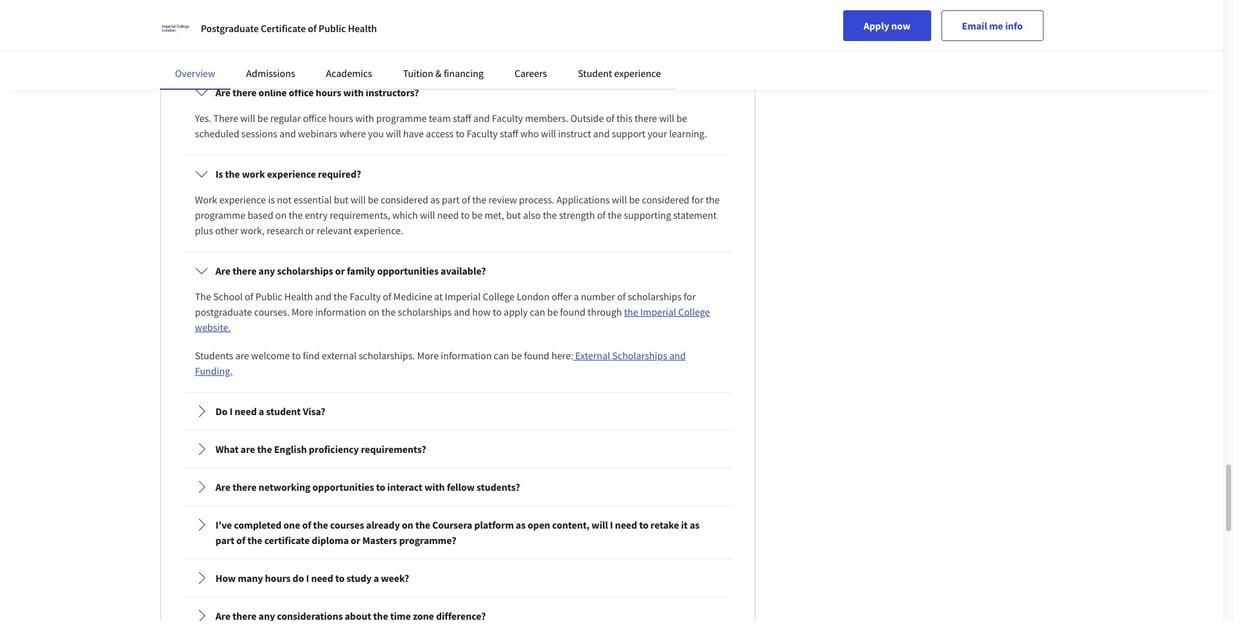 Task type: locate. For each thing, give the bounding box(es) containing it.
0 horizontal spatial can
[[376, 30, 391, 43]]

will left take on the left top of page
[[354, 46, 369, 58]]

0 vertical spatial information
[[315, 306, 366, 319]]

1 vertical spatial can
[[530, 306, 545, 319]]

0 horizontal spatial online
[[259, 86, 287, 99]]

0 horizontal spatial considered
[[381, 193, 428, 206]]

health for school
[[284, 290, 313, 303]]

2 vertical spatial faculty
[[350, 290, 381, 303]]

medicine
[[393, 290, 432, 303]]

scholarships inside dropdown button
[[277, 265, 333, 278]]

2 horizontal spatial can
[[530, 306, 545, 319]]

scholarships
[[277, 265, 333, 278], [628, 290, 682, 303], [398, 306, 452, 319]]

any up courses.
[[259, 265, 275, 278]]

many
[[238, 572, 263, 585]]

1 vertical spatial more
[[417, 349, 439, 362]]

no;
[[195, 30, 210, 43]]

1 horizontal spatial any
[[530, 30, 546, 43]]

1 horizontal spatial other
[[548, 30, 571, 43]]

programme down work
[[195, 209, 246, 222]]

0 vertical spatial programme
[[228, 30, 279, 43]]

no; the programme is fully online and you can study from your home, work, or any other location that has a secure and strong wi-fi connection. no teaching will take place on campus.
[[195, 30, 701, 58]]

and right secure
[[684, 30, 701, 43]]

can down apply
[[494, 349, 509, 362]]

is inside work experience is not essential but will be considered as part of the review process. applications will be considered for the programme based on the entry requirements, which will need to be met, but also the strength of the supporting statement plus other work, research or relevant experience.
[[268, 193, 275, 206]]

0 horizontal spatial health
[[284, 290, 313, 303]]

programme up have on the left top of page
[[376, 112, 427, 125]]

2 vertical spatial i
[[306, 572, 309, 585]]

information inside the school of public health and the faculty of medicine at imperial college london offer a number of scholarships for postgraduate courses. more information on the scholarships and how to apply can be found through
[[315, 306, 366, 319]]

student experience
[[578, 67, 661, 80]]

0 horizontal spatial information
[[315, 306, 366, 319]]

what are the english proficiency requirements?
[[215, 443, 426, 456]]

0 vertical spatial faculty
[[492, 112, 523, 125]]

0 vertical spatial staff
[[453, 112, 471, 125]]

website.
[[195, 321, 231, 334]]

certificate
[[261, 22, 306, 35]]

part down is the work experience required? dropdown button in the top of the page
[[442, 193, 460, 206]]

1 horizontal spatial online
[[310, 30, 337, 43]]

0 vertical spatial any
[[530, 30, 546, 43]]

1 horizontal spatial but
[[506, 209, 521, 222]]

0 vertical spatial imperial
[[445, 290, 481, 303]]

are up school
[[215, 265, 231, 278]]

scholarships
[[612, 349, 667, 362]]

2 vertical spatial programme
[[195, 209, 246, 222]]

0 horizontal spatial is
[[268, 193, 275, 206]]

0 horizontal spatial college
[[483, 290, 515, 303]]

week?
[[381, 572, 409, 585]]

are
[[235, 349, 249, 362], [241, 443, 255, 456]]

1 vertical spatial programme
[[376, 112, 427, 125]]

the school of public health and the faculty of medicine at imperial college london offer a number of scholarships for postgraduate courses. more information on the scholarships and how to apply can be found through
[[195, 290, 696, 319]]

as right it
[[690, 519, 700, 532]]

1 vertical spatial information
[[441, 349, 492, 362]]

to left retake
[[639, 519, 649, 532]]

1 horizontal spatial health
[[348, 22, 377, 35]]

on down from
[[417, 46, 428, 58]]

there up school
[[232, 265, 257, 278]]

0 vertical spatial study
[[393, 30, 417, 43]]

0 horizontal spatial scholarships
[[277, 265, 333, 278]]

and right scholarships
[[669, 349, 686, 362]]

0 horizontal spatial study
[[347, 572, 372, 585]]

2 vertical spatial experience
[[219, 193, 266, 206]]

are for students
[[235, 349, 249, 362]]

can
[[376, 30, 391, 43], [530, 306, 545, 319], [494, 349, 509, 362]]

sessions
[[241, 127, 277, 140]]

1 vertical spatial any
[[259, 265, 275, 278]]

1 vertical spatial work,
[[240, 224, 265, 237]]

london
[[517, 290, 550, 303]]

found down 'offer'
[[560, 306, 586, 319]]

0 vertical spatial experience
[[614, 67, 661, 80]]

part inside i've completed one of the courses already on the coursera platform as open content, will i need to retake it as part of the certificate diploma or masters programme?
[[215, 534, 234, 547]]

experience up based
[[219, 193, 266, 206]]

0 vertical spatial found
[[560, 306, 586, 319]]

3 are from the top
[[215, 481, 231, 494]]

based
[[248, 209, 273, 222]]

any inside no; the programme is fully online and you can study from your home, work, or any other location that has a secure and strong wi-fi connection. no teaching will take place on campus.
[[530, 30, 546, 43]]

or inside i've completed one of the courses already on the coursera platform as open content, will i need to retake it as part of the certificate diploma or masters programme?
[[351, 534, 360, 547]]

found left here:
[[524, 349, 549, 362]]

students
[[195, 349, 233, 362]]

available?
[[441, 265, 486, 278]]

1 horizontal spatial your
[[648, 127, 667, 140]]

relevant
[[317, 224, 352, 237]]

met,
[[485, 209, 504, 222]]

there
[[232, 86, 257, 99], [635, 112, 657, 125], [232, 265, 257, 278], [232, 481, 257, 494]]

considered up supporting
[[642, 193, 690, 206]]

2 vertical spatial with
[[425, 481, 445, 494]]

be down 'offer'
[[547, 306, 558, 319]]

will up requirements,
[[351, 193, 366, 206]]

do
[[293, 572, 304, 585]]

health inside the school of public health and the faculty of medicine at imperial college london offer a number of scholarships for postgraduate courses. more information on the scholarships and how to apply can be found through
[[284, 290, 313, 303]]

0 horizontal spatial staff
[[453, 112, 471, 125]]

0 horizontal spatial opportunities
[[313, 481, 374, 494]]

0 vertical spatial office
[[289, 86, 314, 99]]

to right access
[[456, 127, 465, 140]]

is left not
[[268, 193, 275, 206]]

1 horizontal spatial study
[[393, 30, 417, 43]]

will
[[354, 46, 369, 58], [240, 112, 255, 125], [659, 112, 674, 125], [386, 127, 401, 140], [541, 127, 556, 140], [351, 193, 366, 206], [612, 193, 627, 206], [420, 209, 435, 222], [592, 519, 608, 532]]

for
[[692, 193, 704, 206], [684, 290, 696, 303]]

0 horizontal spatial work,
[[240, 224, 265, 237]]

0 vertical spatial can
[[376, 30, 391, 43]]

retake
[[651, 519, 679, 532]]

0 horizontal spatial more
[[292, 306, 313, 319]]

information down are there any scholarships or family opportunities available?
[[315, 306, 366, 319]]

1 horizontal spatial information
[[441, 349, 492, 362]]

a left week?
[[374, 572, 379, 585]]

0 vertical spatial but
[[334, 193, 349, 206]]

tuition & financing link
[[403, 67, 484, 80]]

programme
[[228, 30, 279, 43], [376, 112, 427, 125], [195, 209, 246, 222]]

how many hours do i need to study a week? button
[[185, 561, 731, 597]]

1 vertical spatial your
[[648, 127, 667, 140]]

1 considered from the left
[[381, 193, 428, 206]]

faculty down the family
[[350, 290, 381, 303]]

to left met, at the top of page
[[461, 209, 470, 222]]

experience.
[[354, 224, 403, 237]]

0 horizontal spatial i
[[230, 405, 233, 418]]

study up place
[[393, 30, 417, 43]]

work,
[[493, 30, 517, 43], [240, 224, 265, 237]]

0 horizontal spatial part
[[215, 534, 234, 547]]

as left open at the left bottom
[[516, 519, 526, 532]]

1 are from the top
[[215, 86, 231, 99]]

a right 'has' at the right
[[647, 30, 652, 43]]

2 vertical spatial are
[[215, 481, 231, 494]]

0 vertical spatial you
[[358, 30, 374, 43]]

are
[[215, 86, 231, 99], [215, 265, 231, 278], [215, 481, 231, 494]]

yes.
[[195, 112, 211, 125]]

1 vertical spatial you
[[368, 127, 384, 140]]

but left also
[[506, 209, 521, 222]]

are right students
[[235, 349, 249, 362]]

1 vertical spatial are
[[241, 443, 255, 456]]

staff left who
[[500, 127, 518, 140]]

1 vertical spatial opportunities
[[313, 481, 374, 494]]

to inside the school of public health and the faculty of medicine at imperial college london offer a number of scholarships for postgraduate courses. more information on the scholarships and how to apply can be found through
[[493, 306, 502, 319]]

opportunities up "medicine"
[[377, 265, 439, 278]]

imperial inside the school of public health and the faculty of medicine at imperial college london offer a number of scholarships for postgraduate courses. more information on the scholarships and how to apply can be found through
[[445, 290, 481, 303]]

work, inside work experience is not essential but will be considered as part of the review process. applications will be considered for the programme based on the entry requirements, which will need to be met, but also the strength of the supporting statement plus other work, research or relevant experience.
[[240, 224, 265, 237]]

part down 'i've'
[[215, 534, 234, 547]]

networking
[[259, 481, 311, 494]]

online down admissions on the top
[[259, 86, 287, 99]]

are inside are there online office hours with instructors? dropdown button
[[215, 86, 231, 99]]

college inside the imperial college website.
[[678, 306, 710, 319]]

0 horizontal spatial your
[[442, 30, 461, 43]]

strength
[[559, 209, 595, 222]]

1 horizontal spatial part
[[442, 193, 460, 206]]

0 vertical spatial part
[[442, 193, 460, 206]]

public inside the school of public health and the faculty of medicine at imperial college london offer a number of scholarships for postgraduate courses. more information on the scholarships and how to apply can be found through
[[255, 290, 282, 303]]

opportunities inside dropdown button
[[377, 265, 439, 278]]

there inside dropdown button
[[232, 265, 257, 278]]

a right 'offer'
[[574, 290, 579, 303]]

students?
[[477, 481, 520, 494]]

1 vertical spatial office
[[303, 112, 327, 125]]

are up there
[[215, 86, 231, 99]]

do i need a student visa? button
[[185, 394, 731, 430]]

now
[[891, 19, 911, 32]]

there right this
[[635, 112, 657, 125]]

programme inside yes. there will be regular office hours with programme team staff and faculty members. outside of this there will be scheduled sessions and webinars where you will have access to faculty staff who will instruct and support your learning.
[[376, 112, 427, 125]]

review
[[489, 193, 517, 206]]

2 horizontal spatial experience
[[614, 67, 661, 80]]

you inside yes. there will be regular office hours with programme team staff and faculty members. outside of this there will be scheduled sessions and webinars where you will have access to faculty staff who will instruct and support your learning.
[[368, 127, 384, 140]]

access
[[426, 127, 454, 140]]

to right how
[[493, 306, 502, 319]]

experience for student
[[614, 67, 661, 80]]

2 are from the top
[[215, 265, 231, 278]]

1 horizontal spatial is
[[281, 30, 287, 43]]

tuition
[[403, 67, 433, 80]]

of left this
[[606, 112, 615, 125]]

are inside are there networking opportunities to interact with fellow students? dropdown button
[[215, 481, 231, 494]]

imperial up how
[[445, 290, 481, 303]]

0 vertical spatial opportunities
[[377, 265, 439, 278]]

online
[[310, 30, 337, 43], [259, 86, 287, 99]]

external scholarships and funding. link
[[195, 349, 686, 378]]

hours left do
[[265, 572, 291, 585]]

need inside work experience is not essential but will be considered as part of the review process. applications will be considered for the programme based on the entry requirements, which will need to be met, but also the strength of the supporting statement plus other work, research or relevant experience.
[[437, 209, 459, 222]]

hours down academics link
[[316, 86, 341, 99]]

any up careers
[[530, 30, 546, 43]]

work, right home, on the left top of page
[[493, 30, 517, 43]]

postgraduate
[[195, 306, 252, 319]]

open
[[528, 519, 550, 532]]

there for are there networking opportunities to interact with fellow students?
[[232, 481, 257, 494]]

1 horizontal spatial considered
[[642, 193, 690, 206]]

1 vertical spatial study
[[347, 572, 372, 585]]

faculty right access
[[467, 127, 498, 140]]

also
[[523, 209, 541, 222]]

is left fully
[[281, 30, 287, 43]]

1 vertical spatial part
[[215, 534, 234, 547]]

or up careers link
[[519, 30, 528, 43]]

can up take on the left top of page
[[376, 30, 391, 43]]

be up requirements,
[[368, 193, 379, 206]]

0 vertical spatial are
[[235, 349, 249, 362]]

1 horizontal spatial public
[[319, 22, 346, 35]]

plus
[[195, 224, 213, 237]]

0 vertical spatial i
[[230, 405, 233, 418]]

are inside 'are there any scholarships or family opportunities available?' dropdown button
[[215, 265, 231, 278]]

for inside work experience is not essential but will be considered as part of the review process. applications will be considered for the programme based on the entry requirements, which will need to be met, but also the strength of the supporting statement plus other work, research or relevant experience.
[[692, 193, 704, 206]]

are for are there any scholarships or family opportunities available?
[[215, 265, 231, 278]]

of down is the work experience required? dropdown button in the top of the page
[[462, 193, 470, 206]]

1 horizontal spatial work,
[[493, 30, 517, 43]]

with down the academics
[[343, 86, 364, 99]]

you right where at the left of the page
[[368, 127, 384, 140]]

are there online office hours with instructors?
[[215, 86, 419, 99]]

2 vertical spatial can
[[494, 349, 509, 362]]

more
[[292, 306, 313, 319], [417, 349, 439, 362]]

1 horizontal spatial scholarships
[[398, 306, 452, 319]]

0 horizontal spatial as
[[430, 193, 440, 206]]

of inside yes. there will be regular office hours with programme team staff and faculty members. outside of this there will be scheduled sessions and webinars where you will have access to faculty staff who will instruct and support your learning.
[[606, 112, 615, 125]]

be up sessions
[[257, 112, 268, 125]]

i've
[[215, 519, 232, 532]]

on inside the school of public health and the faculty of medicine at imperial college london offer a number of scholarships for postgraduate courses. more information on the scholarships and how to apply can be found through
[[368, 306, 379, 319]]

faculty inside the school of public health and the faculty of medicine at imperial college london offer a number of scholarships for postgraduate courses. more information on the scholarships and how to apply can be found through
[[350, 290, 381, 303]]

overview
[[175, 67, 215, 80]]

are for are there networking opportunities to interact with fellow students?
[[215, 481, 231, 494]]

0 vertical spatial more
[[292, 306, 313, 319]]

1 vertical spatial are
[[215, 265, 231, 278]]

more inside the school of public health and the faculty of medicine at imperial college london offer a number of scholarships for postgraduate courses. more information on the scholarships and how to apply can be found through
[[292, 306, 313, 319]]

be left met, at the top of page
[[472, 209, 483, 222]]

the right no;
[[212, 30, 226, 43]]

public for school
[[255, 290, 282, 303]]

college inside the school of public health and the faculty of medicine at imperial college london offer a number of scholarships for postgraduate courses. more information on the scholarships and how to apply can be found through
[[483, 290, 515, 303]]

or inside dropdown button
[[335, 265, 345, 278]]

1 horizontal spatial staff
[[500, 127, 518, 140]]

or inside no; the programme is fully online and you can study from your home, work, or any other location that has a secure and strong wi-fi connection. no teaching will take place on campus.
[[519, 30, 528, 43]]

public up teaching
[[319, 22, 346, 35]]

1 vertical spatial for
[[684, 290, 696, 303]]

are up 'i've'
[[215, 481, 231, 494]]

what are the english proficiency requirements? button
[[185, 432, 731, 468]]

public
[[319, 22, 346, 35], [255, 290, 282, 303]]

opportunities up courses
[[313, 481, 374, 494]]

0 horizontal spatial experience
[[219, 193, 266, 206]]

faculty up who
[[492, 112, 523, 125]]

experience inside work experience is not essential but will be considered as part of the review process. applications will be considered for the programme based on the entry requirements, which will need to be met, but also the strength of the supporting statement plus other work, research or relevant experience.
[[219, 193, 266, 206]]

how
[[215, 572, 236, 585]]

faculty
[[492, 112, 523, 125], [467, 127, 498, 140], [350, 290, 381, 303]]

will inside no; the programme is fully online and you can study from your home, work, or any other location that has a secure and strong wi-fi connection. no teaching will take place on campus.
[[354, 46, 369, 58]]

masters
[[362, 534, 397, 547]]

0 horizontal spatial imperial
[[445, 290, 481, 303]]

imperial up scholarships
[[640, 306, 676, 319]]

0 horizontal spatial other
[[215, 224, 238, 237]]

0 vertical spatial scholarships
[[277, 265, 333, 278]]

your
[[442, 30, 461, 43], [648, 127, 667, 140]]

the up "programme?"
[[415, 519, 430, 532]]

programme up fi
[[228, 30, 279, 43]]

english
[[274, 443, 307, 456]]

opportunities
[[377, 265, 439, 278], [313, 481, 374, 494]]

1 vertical spatial health
[[284, 290, 313, 303]]

1 horizontal spatial i
[[306, 572, 309, 585]]

connection.
[[248, 46, 299, 58]]

on inside i've completed one of the courses already on the coursera platform as open content, will i need to retake it as part of the certificate diploma or masters programme?
[[402, 519, 413, 532]]

your right support
[[648, 127, 667, 140]]

who
[[520, 127, 539, 140]]

experience down 'has' at the right
[[614, 67, 661, 80]]

of down the completed
[[236, 534, 245, 547]]

0 vertical spatial online
[[310, 30, 337, 43]]

with
[[343, 86, 364, 99], [355, 112, 374, 125], [425, 481, 445, 494]]

are there online office hours with instructors? button
[[185, 75, 731, 111]]

0 horizontal spatial found
[[524, 349, 549, 362]]

to down the diploma
[[335, 572, 345, 585]]

part inside work experience is not essential but will be considered as part of the review process. applications will be considered for the programme based on the entry requirements, which will need to be met, but also the strength of the supporting statement plus other work, research or relevant experience.
[[442, 193, 460, 206]]

on down not
[[275, 209, 287, 222]]

0 horizontal spatial but
[[334, 193, 349, 206]]

any inside dropdown button
[[259, 265, 275, 278]]

be
[[257, 112, 268, 125], [677, 112, 687, 125], [368, 193, 379, 206], [629, 193, 640, 206], [472, 209, 483, 222], [547, 306, 558, 319], [511, 349, 522, 362]]

a inside the school of public health and the faculty of medicine at imperial college london offer a number of scholarships for postgraduate courses. more information on the scholarships and how to apply can be found through
[[574, 290, 579, 303]]

1 vertical spatial imperial
[[640, 306, 676, 319]]

with up where at the left of the page
[[355, 112, 374, 125]]

work, down based
[[240, 224, 265, 237]]

will up sessions
[[240, 112, 255, 125]]

on inside no; the programme is fully online and you can study from your home, work, or any other location that has a secure and strong wi-fi connection. no teaching will take place on campus.
[[417, 46, 428, 58]]

are inside dropdown button
[[241, 443, 255, 456]]

the inside no; the programme is fully online and you can study from your home, work, or any other location that has a secure and strong wi-fi connection. no teaching will take place on campus.
[[212, 30, 226, 43]]

as down is the work experience required? dropdown button in the top of the page
[[430, 193, 440, 206]]

there for are there any scholarships or family opportunities available?
[[232, 265, 257, 278]]

0 horizontal spatial any
[[259, 265, 275, 278]]

hours up where at the left of the page
[[329, 112, 353, 125]]

have
[[403, 127, 424, 140]]

and inside external scholarships and funding.
[[669, 349, 686, 362]]

the left english
[[257, 443, 272, 456]]

can inside no; the programme is fully online and you can study from your home, work, or any other location that has a secure and strong wi-fi connection. no teaching will take place on campus.
[[376, 30, 391, 43]]

staff right team
[[453, 112, 471, 125]]

there left networking
[[232, 481, 257, 494]]

i've completed one of the courses already on the coursera platform as open content, will i need to retake it as part of the certificate diploma or masters programme?
[[215, 519, 700, 547]]

0 vertical spatial your
[[442, 30, 461, 43]]

family
[[347, 265, 375, 278]]

can down london at left
[[530, 306, 545, 319]]

strong
[[195, 46, 222, 58]]

there up there
[[232, 86, 257, 99]]

office up webinars
[[303, 112, 327, 125]]

the right through
[[624, 306, 638, 319]]

1 vertical spatial is
[[268, 193, 275, 206]]

1 horizontal spatial imperial
[[640, 306, 676, 319]]

more right courses.
[[292, 306, 313, 319]]

health up courses.
[[284, 290, 313, 303]]

for inside the school of public health and the faculty of medicine at imperial college london offer a number of scholarships for postgraduate courses. more information on the scholarships and how to apply can be found through
[[684, 290, 696, 303]]

or inside work experience is not essential but will be considered as part of the review process. applications will be considered for the programme based on the entry requirements, which will need to be met, but also the strength of the supporting statement plus other work, research or relevant experience.
[[305, 224, 315, 237]]

i
[[230, 405, 233, 418], [610, 519, 613, 532], [306, 572, 309, 585]]

1 horizontal spatial found
[[560, 306, 586, 319]]

1 vertical spatial public
[[255, 290, 282, 303]]

will inside i've completed one of the courses already on the coursera platform as open content, will i need to retake it as part of the certificate diploma or masters programme?
[[592, 519, 608, 532]]

other inside no; the programme is fully online and you can study from your home, work, or any other location that has a secure and strong wi-fi connection. no teaching will take place on campus.
[[548, 30, 571, 43]]

your inside yes. there will be regular office hours with programme team staff and faculty members. outside of this there will be scheduled sessions and webinars where you will have access to faculty staff who will instruct and support your learning.
[[648, 127, 667, 140]]

1 vertical spatial hours
[[329, 112, 353, 125]]

platform
[[474, 519, 514, 532]]

a left student
[[259, 405, 264, 418]]

of
[[308, 22, 317, 35], [606, 112, 615, 125], [462, 193, 470, 206], [597, 209, 606, 222], [245, 290, 253, 303], [383, 290, 391, 303], [617, 290, 626, 303], [302, 519, 311, 532], [236, 534, 245, 547]]

office inside dropdown button
[[289, 86, 314, 99]]

coursera
[[432, 519, 472, 532]]

0 vertical spatial college
[[483, 290, 515, 303]]

scheduled
[[195, 127, 239, 140]]



Task type: describe. For each thing, give the bounding box(es) containing it.
are for what
[[241, 443, 255, 456]]

content,
[[552, 519, 590, 532]]

no
[[301, 46, 313, 58]]

and down are there any scholarships or family opportunities available?
[[315, 290, 331, 303]]

apply now
[[864, 19, 911, 32]]

for for considered
[[692, 193, 704, 206]]

on inside work experience is not essential but will be considered as part of the review process. applications will be considered for the programme based on the entry requirements, which will need to be met, but also the strength of the supporting statement plus other work, research or relevant experience.
[[275, 209, 287, 222]]

what
[[215, 443, 239, 456]]

of right school
[[245, 290, 253, 303]]

student experience link
[[578, 67, 661, 80]]

the left supporting
[[608, 209, 622, 222]]

the down the completed
[[247, 534, 262, 547]]

welcome
[[251, 349, 290, 362]]

the imperial college website. link
[[195, 306, 710, 334]]

regular
[[270, 112, 301, 125]]

i inside i've completed one of the courses already on the coursera platform as open content, will i need to retake it as part of the certificate diploma or masters programme?
[[610, 519, 613, 532]]

will down members.
[[541, 127, 556, 140]]

careers link
[[515, 67, 547, 80]]

2 considered from the left
[[642, 193, 690, 206]]

i've completed one of the courses already on the coursera platform as open content, will i need to retake it as part of the certificate diploma or masters programme? button
[[185, 507, 731, 559]]

students are welcome to find external scholarships. more information can be found here:
[[195, 349, 573, 362]]

take
[[371, 46, 390, 58]]

a inside no; the programme is fully online and you can study from your home, work, or any other location that has a secure and strong wi-fi connection. no teaching will take place on campus.
[[647, 30, 652, 43]]

2 horizontal spatial as
[[690, 519, 700, 532]]

work
[[242, 168, 265, 181]]

funding.
[[195, 365, 233, 378]]

programme inside work experience is not essential but will be considered as part of the review process. applications will be considered for the programme based on the entry requirements, which will need to be met, but also the strength of the supporting statement plus other work, research or relevant experience.
[[195, 209, 246, 222]]

2 vertical spatial hours
[[265, 572, 291, 585]]

at
[[434, 290, 443, 303]]

admissions
[[246, 67, 295, 80]]

here:
[[552, 349, 573, 362]]

the up statement
[[706, 193, 720, 206]]

admissions link
[[246, 67, 295, 80]]

imperial college london logo image
[[160, 13, 190, 44]]

will right the which
[[420, 209, 435, 222]]

how many hours do i need to study a week?
[[215, 572, 409, 585]]

be inside the school of public health and the faculty of medicine at imperial college london offer a number of scholarships for postgraduate courses. more information on the scholarships and how to apply can be found through
[[547, 306, 558, 319]]

of left "medicine"
[[383, 290, 391, 303]]

will up learning.
[[659, 112, 674, 125]]

do i need a student visa?
[[215, 405, 325, 418]]

visa?
[[303, 405, 325, 418]]

interact
[[387, 481, 423, 494]]

office inside yes. there will be regular office hours with programme team staff and faculty members. outside of this there will be scheduled sessions and webinars where you will have access to faculty staff who will instruct and support your learning.
[[303, 112, 327, 125]]

the right also
[[543, 209, 557, 222]]

supporting
[[624, 209, 671, 222]]

me
[[989, 19, 1003, 32]]

with inside yes. there will be regular office hours with programme team staff and faculty members. outside of this there will be scheduled sessions and webinars where you will have access to faculty staff who will instruct and support your learning.
[[355, 112, 374, 125]]

external scholarships and funding.
[[195, 349, 686, 378]]

to left the find
[[292, 349, 301, 362]]

certificate
[[264, 534, 310, 547]]

proficiency
[[309, 443, 359, 456]]

the down are there any scholarships or family opportunities available?
[[334, 290, 348, 303]]

of down applications
[[597, 209, 606, 222]]

campus.
[[430, 46, 467, 58]]

2 horizontal spatial scholarships
[[628, 290, 682, 303]]

your inside no; the programme is fully online and you can study from your home, work, or any other location that has a secure and strong wi-fi connection. no teaching will take place on campus.
[[442, 30, 461, 43]]

there inside yes. there will be regular office hours with programme team staff and faculty members. outside of this there will be scheduled sessions and webinars where you will have access to faculty staff who will instruct and support your learning.
[[635, 112, 657, 125]]

external
[[322, 349, 357, 362]]

2 vertical spatial scholarships
[[398, 306, 452, 319]]

opportunities inside dropdown button
[[313, 481, 374, 494]]

not
[[277, 193, 292, 206]]

of up no
[[308, 22, 317, 35]]

academics link
[[326, 67, 372, 80]]

that
[[610, 30, 628, 43]]

as inside work experience is not essential but will be considered as part of the review process. applications will be considered for the programme based on the entry requirements, which will need to be met, but also the strength of the supporting statement plus other work, research or relevant experience.
[[430, 193, 440, 206]]

found inside the school of public health and the faculty of medicine at imperial college london offer a number of scholarships for postgraduate courses. more information on the scholarships and how to apply can be found through
[[560, 306, 586, 319]]

1 vertical spatial but
[[506, 209, 521, 222]]

through
[[588, 306, 622, 319]]

0 vertical spatial hours
[[316, 86, 341, 99]]

info
[[1005, 19, 1023, 32]]

the inside the imperial college website.
[[624, 306, 638, 319]]

are there networking opportunities to interact with fellow students?
[[215, 481, 520, 494]]

need inside i've completed one of the courses already on the coursera platform as open content, will i need to retake it as part of the certificate diploma or masters programme?
[[615, 519, 637, 532]]

1 horizontal spatial as
[[516, 519, 526, 532]]

student
[[578, 67, 612, 80]]

offer
[[552, 290, 572, 303]]

academics
[[326, 67, 372, 80]]

to inside work experience is not essential but will be considered as part of the review process. applications will be considered for the programme based on the entry requirements, which will need to be met, but also the strength of the supporting statement plus other work, research or relevant experience.
[[461, 209, 470, 222]]

online inside no; the programme is fully online and you can study from your home, work, or any other location that has a secure and strong wi-fi connection. no teaching will take place on campus.
[[310, 30, 337, 43]]

study inside dropdown button
[[347, 572, 372, 585]]

is inside no; the programme is fully online and you can study from your home, work, or any other location that has a secure and strong wi-fi connection. no teaching will take place on campus.
[[281, 30, 287, 43]]

to left interact
[[376, 481, 385, 494]]

the right is
[[225, 168, 240, 181]]

are there any scholarships or family opportunities available? button
[[185, 253, 731, 289]]

members.
[[525, 112, 568, 125]]

hours inside yes. there will be regular office hours with programme team staff and faculty members. outside of this there will be scheduled sessions and webinars where you will have access to faculty staff who will instruct and support your learning.
[[329, 112, 353, 125]]

are there any scholarships or family opportunities available?
[[215, 265, 486, 278]]

will left have on the left top of page
[[386, 127, 401, 140]]

which
[[392, 209, 418, 222]]

and left how
[[454, 306, 470, 319]]

financing
[[444, 67, 484, 80]]

and up teaching
[[339, 30, 356, 43]]

imperial inside the imperial college website.
[[640, 306, 676, 319]]

for for scholarships
[[684, 290, 696, 303]]

school
[[213, 290, 243, 303]]

student
[[266, 405, 301, 418]]

and down are there online office hours with instructors? dropdown button at the top of the page
[[473, 112, 490, 125]]

there for are there online office hours with instructors?
[[232, 86, 257, 99]]

be up supporting
[[629, 193, 640, 206]]

outside
[[570, 112, 604, 125]]

i inside the do i need a student visa? dropdown button
[[230, 405, 233, 418]]

webinars
[[298, 127, 337, 140]]

work, inside no; the programme is fully online and you can study from your home, work, or any other location that has a secure and strong wi-fi connection. no teaching will take place on campus.
[[493, 30, 517, 43]]

of right one
[[302, 519, 311, 532]]

is
[[215, 168, 223, 181]]

postgraduate certificate of public health
[[201, 22, 377, 35]]

already
[[366, 519, 400, 532]]

research
[[267, 224, 303, 237]]

apply now button
[[843, 10, 931, 41]]

experience inside dropdown button
[[267, 168, 316, 181]]

programme?
[[399, 534, 456, 547]]

and down regular
[[279, 127, 296, 140]]

experience for work
[[219, 193, 266, 206]]

online inside are there online office hours with instructors? dropdown button
[[259, 86, 287, 99]]

home,
[[463, 30, 490, 43]]

are for are there online office hours with instructors?
[[215, 86, 231, 99]]

support
[[612, 127, 646, 140]]

the up the diploma
[[313, 519, 328, 532]]

one
[[283, 519, 300, 532]]

health for certificate
[[348, 22, 377, 35]]

1 horizontal spatial can
[[494, 349, 509, 362]]

the up met, at the top of page
[[472, 193, 486, 206]]

has
[[630, 30, 645, 43]]

the down "medicine"
[[382, 306, 396, 319]]

you inside no; the programme is fully online and you can study from your home, work, or any other location that has a secure and strong wi-fi connection. no teaching will take place on campus.
[[358, 30, 374, 43]]

can inside the school of public health and the faculty of medicine at imperial college london offer a number of scholarships for postgraduate courses. more information on the scholarships and how to apply can be found through
[[530, 306, 545, 319]]

programme inside no; the programme is fully online and you can study from your home, work, or any other location that has a secure and strong wi-fi connection. no teaching will take place on campus.
[[228, 30, 279, 43]]

apply
[[504, 306, 528, 319]]

instruct
[[558, 127, 591, 140]]

statement
[[673, 209, 717, 222]]

diploma
[[312, 534, 349, 547]]

find
[[303, 349, 320, 362]]

overview link
[[175, 67, 215, 80]]

study inside no; the programme is fully online and you can study from your home, work, or any other location that has a secure and strong wi-fi connection. no teaching will take place on campus.
[[393, 30, 417, 43]]

be up learning.
[[677, 112, 687, 125]]

fellow
[[447, 481, 475, 494]]

0 vertical spatial with
[[343, 86, 364, 99]]

be down apply
[[511, 349, 522, 362]]

i inside how many hours do i need to study a week? dropdown button
[[306, 572, 309, 585]]

the up research
[[289, 209, 303, 222]]

courses.
[[254, 306, 290, 319]]

wi-
[[224, 46, 238, 58]]

1 vertical spatial faculty
[[467, 127, 498, 140]]

and down "outside"
[[593, 127, 610, 140]]

will up supporting
[[612, 193, 627, 206]]

&
[[435, 67, 442, 80]]

team
[[429, 112, 451, 125]]

work
[[195, 193, 217, 206]]

1 horizontal spatial more
[[417, 349, 439, 362]]

other inside work experience is not essential but will be considered as part of the review process. applications will be considered for the programme based on the entry requirements, which will need to be met, but also the strength of the supporting statement plus other work, research or relevant experience.
[[215, 224, 238, 237]]

are there networking opportunities to interact with fellow students? button
[[185, 470, 731, 506]]

email me info button
[[941, 10, 1043, 41]]

to inside i've completed one of the courses already on the coursera platform as open content, will i need to retake it as part of the certificate diploma or masters programme?
[[639, 519, 649, 532]]

public for certificate
[[319, 22, 346, 35]]

postgraduate
[[201, 22, 259, 35]]

to inside yes. there will be regular office hours with programme team staff and faculty members. outside of this there will be scheduled sessions and webinars where you will have access to faculty staff who will instruct and support your learning.
[[456, 127, 465, 140]]

work experience is not essential but will be considered as part of the review process. applications will be considered for the programme based on the entry requirements, which will need to be met, but also the strength of the supporting statement plus other work, research or relevant experience.
[[195, 193, 720, 237]]

1 vertical spatial staff
[[500, 127, 518, 140]]

location
[[573, 30, 608, 43]]

fi
[[238, 46, 246, 58]]

from
[[419, 30, 440, 43]]

apply
[[864, 19, 889, 32]]

of up through
[[617, 290, 626, 303]]



Task type: vqa. For each thing, say whether or not it's contained in the screenshot.
Coursera for Campus IMAGE
no



